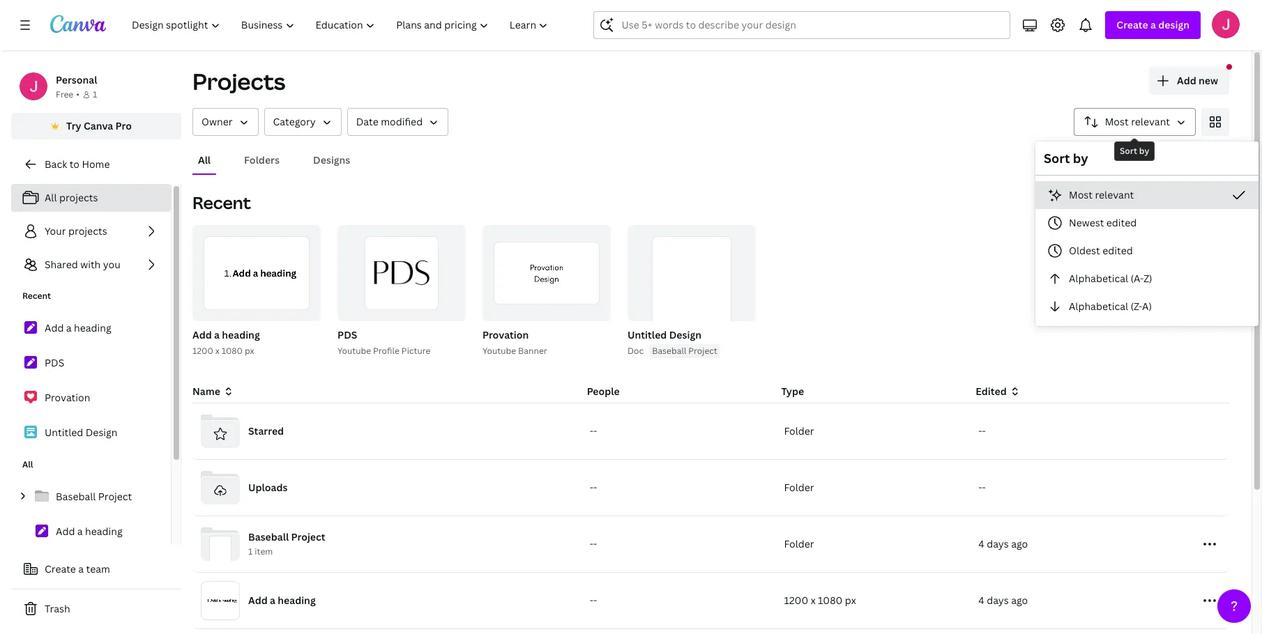 Task type: locate. For each thing, give the bounding box(es) containing it.
provation down 'pds' link at the left of page
[[45, 391, 90, 404]]

create a team
[[45, 563, 110, 576]]

1 vertical spatial 4
[[979, 594, 984, 607]]

relevant
[[1131, 115, 1170, 128], [1095, 188, 1134, 202]]

1 vertical spatial most relevant
[[1069, 188, 1134, 202]]

0 horizontal spatial most
[[1069, 188, 1093, 202]]

baseball project down the untitled design link
[[56, 490, 132, 503]]

free •
[[56, 89, 79, 100]]

1 horizontal spatial sort
[[1120, 145, 1137, 157]]

most relevant down add new dropdown button
[[1105, 115, 1170, 128]]

pds youtube profile picture
[[338, 328, 431, 357]]

1 horizontal spatial baseball project
[[652, 345, 718, 357]]

2 folder from the top
[[784, 481, 814, 494]]

0 vertical spatial 4
[[979, 538, 984, 551]]

2 horizontal spatial baseball
[[652, 345, 686, 357]]

projects down back to home
[[59, 191, 98, 204]]

1 alphabetical from the top
[[1069, 272, 1128, 285]]

0 vertical spatial days
[[987, 538, 1009, 551]]

1 vertical spatial 4 days ago
[[979, 594, 1028, 607]]

2 days from the top
[[987, 594, 1009, 607]]

1 vertical spatial days
[[987, 594, 1009, 607]]

0 vertical spatial pds
[[338, 328, 357, 342]]

create inside create a team button
[[45, 563, 76, 576]]

0 horizontal spatial 1200
[[192, 345, 213, 357]]

0 vertical spatial most relevant
[[1105, 115, 1170, 128]]

-
[[590, 425, 593, 438], [593, 425, 597, 438], [979, 425, 982, 438], [982, 425, 986, 438], [590, 481, 593, 494], [593, 481, 597, 494], [979, 481, 982, 494], [982, 481, 986, 494], [590, 538, 593, 551], [593, 538, 597, 551], [590, 594, 593, 607], [593, 594, 597, 607]]

modified
[[381, 115, 423, 128]]

provation link
[[11, 384, 171, 413]]

1
[[93, 89, 97, 100], [288, 305, 293, 315], [248, 546, 253, 558]]

untitled
[[628, 328, 667, 342], [45, 426, 83, 439]]

untitled inside the untitled design button
[[628, 328, 667, 342]]

pds
[[338, 328, 357, 342], [45, 356, 64, 370]]

4 days ago
[[979, 538, 1028, 551], [979, 594, 1028, 607]]

3 list from the top
[[11, 483, 171, 635]]

4
[[979, 538, 984, 551], [979, 594, 984, 607]]

heading inside add a heading 1200 x 1080 px
[[222, 328, 260, 342]]

relevant down add new dropdown button
[[1131, 115, 1170, 128]]

0 vertical spatial baseball
[[652, 345, 686, 357]]

1 horizontal spatial all
[[45, 191, 57, 204]]

alphabetical down oldest edited
[[1069, 272, 1128, 285]]

1 add a heading link from the top
[[11, 314, 171, 343]]

oldest
[[1069, 244, 1100, 257]]

0 vertical spatial most
[[1105, 115, 1129, 128]]

0 vertical spatial relevant
[[1131, 115, 1170, 128]]

sort by up newest
[[1044, 150, 1088, 167]]

folder for starred
[[784, 425, 814, 438]]

0 horizontal spatial project
[[98, 490, 132, 503]]

1 vertical spatial pds
[[45, 356, 64, 370]]

add a heading
[[45, 321, 111, 335], [56, 525, 123, 538], [248, 594, 316, 607]]

a up 'pds' link at the left of page
[[66, 321, 72, 335]]

create
[[1117, 18, 1148, 31], [45, 563, 76, 576]]

1 vertical spatial add a heading link
[[11, 517, 171, 547]]

design
[[1158, 18, 1190, 31]]

0 horizontal spatial sort
[[1044, 150, 1070, 167]]

1 horizontal spatial by
[[1139, 145, 1149, 157]]

2 vertical spatial project
[[291, 531, 325, 544]]

2 horizontal spatial all
[[198, 153, 211, 167]]

0 vertical spatial 1200
[[192, 345, 213, 357]]

baseball project inside button
[[652, 345, 718, 357]]

edited up oldest edited
[[1107, 216, 1137, 229]]

1 vertical spatial provation
[[45, 391, 90, 404]]

create left team
[[45, 563, 76, 576]]

untitled design down provation link
[[45, 426, 118, 439]]

1 horizontal spatial pds
[[338, 328, 357, 342]]

1 vertical spatial 1
[[288, 305, 293, 315]]

edited
[[1107, 216, 1137, 229], [1103, 244, 1133, 257]]

(z-
[[1131, 300, 1142, 313]]

1 horizontal spatial create
[[1117, 18, 1148, 31]]

0 vertical spatial alphabetical
[[1069, 272, 1128, 285]]

uploads
[[248, 481, 288, 494]]

provation
[[483, 328, 529, 342], [45, 391, 90, 404]]

untitled up doc
[[628, 328, 667, 342]]

px inside add a heading 1200 x 1080 px
[[245, 345, 254, 357]]

1 vertical spatial all
[[45, 191, 57, 204]]

add a heading link down baseball project link
[[11, 517, 171, 547]]

ago for folder
[[1011, 538, 1028, 551]]

baseball down the untitled design link
[[56, 490, 96, 503]]

1 horizontal spatial 1
[[248, 546, 253, 558]]

1 left item
[[248, 546, 253, 558]]

create inside create a design dropdown button
[[1117, 18, 1148, 31]]

recent down all button
[[192, 191, 251, 214]]

z)
[[1144, 272, 1152, 285]]

category
[[273, 115, 316, 128]]

alphabetical
[[1069, 272, 1128, 285], [1069, 300, 1128, 313]]

1 vertical spatial most
[[1069, 188, 1093, 202]]

1 horizontal spatial 1080
[[818, 594, 843, 607]]

add up name
[[192, 328, 212, 342]]

2 4 from the top
[[979, 594, 984, 607]]

2 youtube from the left
[[483, 345, 516, 357]]

pds link
[[11, 349, 171, 378]]

heading
[[74, 321, 111, 335], [222, 328, 260, 342], [85, 525, 123, 538], [278, 594, 316, 607]]

2 vertical spatial folder
[[784, 538, 814, 551]]

2 list from the top
[[11, 314, 171, 448]]

1 horizontal spatial design
[[669, 328, 702, 342]]

1 vertical spatial create
[[45, 563, 76, 576]]

james peterson image
[[1212, 10, 1240, 38]]

0 vertical spatial projects
[[59, 191, 98, 204]]

design up baseball project button
[[669, 328, 702, 342]]

new
[[1199, 74, 1218, 87]]

most relevant inside "button"
[[1069, 188, 1134, 202]]

1 for 1 of 2
[[288, 305, 293, 315]]

oldest edited button
[[1036, 237, 1259, 265]]

project
[[689, 345, 718, 357], [98, 490, 132, 503], [291, 531, 325, 544]]

untitled down provation link
[[45, 426, 83, 439]]

0 vertical spatial untitled
[[628, 328, 667, 342]]

create for create a design
[[1117, 18, 1148, 31]]

1 vertical spatial recent
[[22, 290, 51, 302]]

1 vertical spatial alphabetical
[[1069, 300, 1128, 313]]

Date modified button
[[347, 108, 449, 136]]

youtube for provation
[[483, 345, 516, 357]]

create a team button
[[11, 556, 181, 584]]

2 ago from the top
[[1011, 594, 1028, 607]]

most relevant option
[[1036, 181, 1259, 209]]

youtube down pds button
[[338, 345, 371, 357]]

folders button
[[239, 147, 285, 174]]

x inside add a heading 1200 x 1080 px
[[215, 345, 220, 357]]

list
[[11, 184, 171, 279], [11, 314, 171, 448], [11, 483, 171, 635]]

add left new
[[1177, 74, 1196, 87]]

by up newest
[[1073, 150, 1088, 167]]

0 vertical spatial baseball project
[[652, 345, 718, 357]]

add new
[[1177, 74, 1218, 87]]

design
[[669, 328, 702, 342], [86, 426, 118, 439]]

0 horizontal spatial pds
[[45, 356, 64, 370]]

1080
[[222, 345, 243, 357], [818, 594, 843, 607]]

1 list from the top
[[11, 184, 171, 279]]

1 ago from the top
[[1011, 538, 1028, 551]]

add a heading down baseball project link
[[56, 525, 123, 538]]

edited inside "option"
[[1107, 216, 1137, 229]]

None search field
[[594, 11, 1011, 39]]

baseball up item
[[248, 531, 289, 544]]

alphabetical (z-a) option
[[1036, 293, 1259, 321]]

1 horizontal spatial 1200
[[784, 594, 808, 607]]

0 vertical spatial project
[[689, 345, 718, 357]]

2 vertical spatial 1
[[248, 546, 253, 558]]

youtube inside provation youtube banner
[[483, 345, 516, 357]]

1 horizontal spatial recent
[[192, 191, 251, 214]]

untitled design up baseball project button
[[628, 328, 702, 342]]

0 vertical spatial edited
[[1107, 216, 1137, 229]]

0 horizontal spatial untitled
[[45, 426, 83, 439]]

add a heading down item
[[248, 594, 316, 607]]

newest edited
[[1069, 216, 1137, 229]]

most inside "button"
[[1069, 188, 1093, 202]]

1 horizontal spatial x
[[811, 594, 816, 607]]

4 days ago for folder
[[979, 538, 1028, 551]]

add
[[1177, 74, 1196, 87], [45, 321, 64, 335], [192, 328, 212, 342], [56, 525, 75, 538], [248, 594, 268, 607]]

project inside baseball project 1 item
[[291, 531, 325, 544]]

list containing add a heading
[[11, 314, 171, 448]]

0 vertical spatial provation
[[483, 328, 529, 342]]

provation youtube banner
[[483, 328, 547, 357]]

all button
[[192, 147, 216, 174]]

0 horizontal spatial px
[[245, 345, 254, 357]]

baseball project down the untitled design button
[[652, 345, 718, 357]]

baseball inside button
[[652, 345, 686, 357]]

Category button
[[264, 108, 341, 136]]

1 vertical spatial untitled design
[[45, 426, 118, 439]]

1 vertical spatial px
[[845, 594, 856, 607]]

1 vertical spatial baseball project
[[56, 490, 132, 503]]

1 vertical spatial edited
[[1103, 244, 1133, 257]]

baseball down the untitled design button
[[652, 345, 686, 357]]

sort by list box
[[1036, 181, 1259, 321]]

0 horizontal spatial create
[[45, 563, 76, 576]]

add up 'pds' link at the left of page
[[45, 321, 64, 335]]

1 vertical spatial projects
[[68, 225, 107, 238]]

0 horizontal spatial recent
[[22, 290, 51, 302]]

2 4 days ago from the top
[[979, 594, 1028, 607]]

2 vertical spatial all
[[22, 459, 33, 471]]

1 folder from the top
[[784, 425, 814, 438]]

relevant up newest edited
[[1095, 188, 1134, 202]]

recent
[[192, 191, 251, 214], [22, 290, 51, 302]]

1 4 days ago from the top
[[979, 538, 1028, 551]]

recent down shared
[[22, 290, 51, 302]]

1 vertical spatial relevant
[[1095, 188, 1134, 202]]

most relevant up newest edited
[[1069, 188, 1134, 202]]

pds for pds
[[45, 356, 64, 370]]

1 for 1
[[93, 89, 97, 100]]

heading up name button
[[222, 328, 260, 342]]

edited up alphabetical (a-z)
[[1103, 244, 1133, 257]]

provation for provation youtube banner
[[483, 328, 529, 342]]

baseball
[[652, 345, 686, 357], [56, 490, 96, 503], [248, 531, 289, 544]]

sort
[[1120, 145, 1137, 157], [1044, 150, 1070, 167]]

0 vertical spatial 4 days ago
[[979, 538, 1028, 551]]

1 vertical spatial design
[[86, 426, 118, 439]]

projects inside "link"
[[68, 225, 107, 238]]

youtube inside pds youtube profile picture
[[338, 345, 371, 357]]

projects right your
[[68, 225, 107, 238]]

all inside button
[[198, 153, 211, 167]]

list containing all projects
[[11, 184, 171, 279]]

your
[[45, 225, 66, 238]]

provation for provation
[[45, 391, 90, 404]]

most
[[1105, 115, 1129, 128], [1069, 188, 1093, 202]]

provation inside provation youtube banner
[[483, 328, 529, 342]]

starred
[[248, 425, 284, 438]]

a left design
[[1151, 18, 1156, 31]]

provation up the banner
[[483, 328, 529, 342]]

1 vertical spatial baseball
[[56, 490, 96, 503]]

days for folder
[[987, 538, 1009, 551]]

add up 'create a team'
[[56, 525, 75, 538]]

oldest edited option
[[1036, 237, 1259, 265]]

a left team
[[78, 563, 84, 576]]

pro
[[115, 119, 132, 132]]

0 vertical spatial design
[[669, 328, 702, 342]]

0 vertical spatial 1
[[93, 89, 97, 100]]

1 vertical spatial 1200
[[784, 594, 808, 607]]

baseball project button
[[649, 344, 720, 358]]

0 vertical spatial folder
[[784, 425, 814, 438]]

0 horizontal spatial x
[[215, 345, 220, 357]]

a)
[[1142, 300, 1152, 313]]

1 horizontal spatial provation
[[483, 328, 529, 342]]

alphabetical (a-z) button
[[1036, 265, 1259, 293]]

2 vertical spatial baseball
[[248, 531, 289, 544]]

1200 inside add a heading 1200 x 1080 px
[[192, 345, 213, 357]]

add a heading up 'pds' link at the left of page
[[45, 321, 111, 335]]

1 horizontal spatial px
[[845, 594, 856, 607]]

a down baseball project link
[[77, 525, 83, 538]]

project inside button
[[689, 345, 718, 357]]

baseball project
[[652, 345, 718, 357], [56, 490, 132, 503]]

1 right •
[[93, 89, 97, 100]]

1 vertical spatial list
[[11, 314, 171, 448]]

0 vertical spatial px
[[245, 345, 254, 357]]

0 horizontal spatial 1080
[[222, 345, 243, 357]]

0 horizontal spatial 1
[[93, 89, 97, 100]]

0 vertical spatial all
[[198, 153, 211, 167]]

0 horizontal spatial untitled design
[[45, 426, 118, 439]]

1 horizontal spatial most
[[1105, 115, 1129, 128]]

pds inside pds youtube profile picture
[[338, 328, 357, 342]]

4 days ago for 1200 x 1080 px
[[979, 594, 1028, 607]]

days
[[987, 538, 1009, 551], [987, 594, 1009, 607]]

0 vertical spatial create
[[1117, 18, 1148, 31]]

add a heading link
[[11, 314, 171, 343], [11, 517, 171, 547]]

1 horizontal spatial baseball
[[248, 531, 289, 544]]

edited inside option
[[1103, 244, 1133, 257]]

0 vertical spatial 1080
[[222, 345, 243, 357]]

1 horizontal spatial untitled
[[628, 328, 667, 342]]

youtube down provation button
[[483, 345, 516, 357]]

2 vertical spatial list
[[11, 483, 171, 635]]

1 vertical spatial untitled
[[45, 426, 83, 439]]

folder
[[784, 425, 814, 438], [784, 481, 814, 494], [784, 538, 814, 551]]

0 horizontal spatial youtube
[[338, 345, 371, 357]]

0 vertical spatial x
[[215, 345, 220, 357]]

projects for your projects
[[68, 225, 107, 238]]

all
[[198, 153, 211, 167], [45, 191, 57, 204], [22, 459, 33, 471]]

0 horizontal spatial all
[[22, 459, 33, 471]]

a inside add a heading 1200 x 1080 px
[[214, 328, 220, 342]]

personal
[[56, 73, 97, 86]]

sort by down sort by button
[[1120, 145, 1149, 157]]

by down sort by button
[[1139, 145, 1149, 157]]

1 4 from the top
[[979, 538, 984, 551]]

0 vertical spatial add a heading link
[[11, 314, 171, 343]]

1 days from the top
[[987, 538, 1009, 551]]

a up name button
[[214, 328, 220, 342]]

alphabetical down alphabetical (a-z)
[[1069, 300, 1128, 313]]

designs button
[[308, 147, 356, 174]]

design down provation link
[[86, 426, 118, 439]]

1 youtube from the left
[[338, 345, 371, 357]]

youtube
[[338, 345, 371, 357], [483, 345, 516, 357]]

0 vertical spatial untitled design
[[628, 328, 702, 342]]

add a heading link up 'pds' link at the left of page
[[11, 314, 171, 343]]

2 alphabetical from the top
[[1069, 300, 1128, 313]]

x
[[215, 345, 220, 357], [811, 594, 816, 607]]

1 left of in the top of the page
[[288, 305, 293, 315]]

0 vertical spatial list
[[11, 184, 171, 279]]

create left design
[[1117, 18, 1148, 31]]

1 vertical spatial x
[[811, 594, 816, 607]]

1 inside baseball project 1 item
[[248, 546, 253, 558]]

list containing baseball project
[[11, 483, 171, 635]]



Task type: describe. For each thing, give the bounding box(es) containing it.
0 horizontal spatial baseball
[[56, 490, 96, 503]]

add new button
[[1149, 67, 1229, 95]]

1200 x 1080 px
[[784, 594, 856, 607]]

provation button
[[483, 327, 529, 344]]

1 horizontal spatial untitled design
[[628, 328, 702, 342]]

1 of 2
[[288, 305, 311, 315]]

alphabetical for alphabetical (a-z)
[[1069, 272, 1128, 285]]

shared with you link
[[11, 251, 171, 279]]

0 vertical spatial recent
[[192, 191, 251, 214]]

date
[[356, 115, 378, 128]]

type
[[781, 385, 804, 398]]

create for create a team
[[45, 563, 76, 576]]

heading up 'pds' link at the left of page
[[74, 321, 111, 335]]

to
[[69, 158, 79, 171]]

oldest edited
[[1069, 244, 1133, 257]]

1 horizontal spatial sort by
[[1120, 145, 1149, 157]]

2 vertical spatial add a heading
[[248, 594, 316, 607]]

a inside dropdown button
[[1151, 18, 1156, 31]]

add inside add a heading 1200 x 1080 px
[[192, 328, 212, 342]]

back to home
[[45, 158, 110, 171]]

alphabetical (a-z)
[[1069, 272, 1152, 285]]

edited button
[[976, 384, 1159, 400]]

edited
[[976, 385, 1007, 398]]

untitled design inside list
[[45, 426, 118, 439]]

top level navigation element
[[123, 11, 560, 39]]

most relevant inside sort by button
[[1105, 115, 1170, 128]]

Sort by button
[[1074, 108, 1196, 136]]

try canva pro
[[66, 119, 132, 132]]

banner
[[518, 345, 547, 357]]

trash
[[45, 603, 70, 616]]

profile
[[373, 345, 399, 357]]

pds for pds youtube profile picture
[[338, 328, 357, 342]]

all projects
[[45, 191, 98, 204]]

add a heading button
[[192, 327, 260, 344]]

trash link
[[11, 596, 181, 623]]

picture
[[402, 345, 431, 357]]

heading down baseball project link
[[85, 525, 123, 538]]

team
[[86, 563, 110, 576]]

untitled design link
[[11, 418, 171, 448]]

1 vertical spatial 1080
[[818, 594, 843, 607]]

newest edited button
[[1036, 209, 1259, 237]]

days for 1200 x 1080 px
[[987, 594, 1009, 607]]

alphabetical (z-a)
[[1069, 300, 1152, 313]]

home
[[82, 158, 110, 171]]

of
[[295, 305, 305, 315]]

a down item
[[270, 594, 275, 607]]

pds button
[[338, 327, 357, 344]]

0 vertical spatial add a heading
[[45, 321, 111, 335]]

free
[[56, 89, 73, 100]]

4 for folder
[[979, 538, 984, 551]]

shared with you
[[45, 258, 120, 271]]

•
[[76, 89, 79, 100]]

create a design button
[[1106, 11, 1201, 39]]

relevant inside sort by button
[[1131, 115, 1170, 128]]

4 for 1200 x 1080 px
[[979, 594, 984, 607]]

alphabetical for alphabetical (z-a)
[[1069, 300, 1128, 313]]

projects
[[192, 66, 286, 96]]

alphabetical (a-z) option
[[1036, 265, 1259, 293]]

name
[[192, 385, 220, 398]]

your projects link
[[11, 218, 171, 245]]

you
[[103, 258, 120, 271]]

canva
[[84, 119, 113, 132]]

projects for all projects
[[59, 191, 98, 204]]

designs
[[313, 153, 350, 167]]

shared
[[45, 258, 78, 271]]

youtube for pds
[[338, 345, 371, 357]]

untitled design button
[[628, 327, 702, 344]]

all for all projects
[[45, 191, 57, 204]]

project inside list
[[98, 490, 132, 503]]

baseball project link
[[11, 483, 171, 512]]

0 horizontal spatial by
[[1073, 150, 1088, 167]]

ago for 1200 x 1080 px
[[1011, 594, 1028, 607]]

try
[[66, 119, 81, 132]]

1080 inside add a heading 1200 x 1080 px
[[222, 345, 243, 357]]

people
[[587, 385, 620, 398]]

newest edited option
[[1036, 209, 1259, 237]]

heading down baseball project 1 item
[[278, 594, 316, 607]]

1 vertical spatial add a heading
[[56, 525, 123, 538]]

with
[[80, 258, 101, 271]]

edited for newest edited
[[1107, 216, 1137, 229]]

folders
[[244, 153, 280, 167]]

back to home link
[[11, 151, 181, 179]]

newest
[[1069, 216, 1104, 229]]

most relevant button
[[1036, 181, 1259, 209]]

0 horizontal spatial baseball project
[[56, 490, 132, 503]]

Search search field
[[622, 12, 983, 38]]

3 folder from the top
[[784, 538, 814, 551]]

Owner button
[[192, 108, 258, 136]]

untitled inside the untitled design link
[[45, 426, 83, 439]]

owner
[[202, 115, 233, 128]]

back
[[45, 158, 67, 171]]

a inside button
[[78, 563, 84, 576]]

relevant inside "button"
[[1095, 188, 1134, 202]]

2 add a heading link from the top
[[11, 517, 171, 547]]

0 horizontal spatial sort by
[[1044, 150, 1088, 167]]

2
[[307, 305, 311, 315]]

your projects
[[45, 225, 107, 238]]

try canva pro button
[[11, 113, 181, 139]]

date modified
[[356, 115, 423, 128]]

alphabetical (z-a) button
[[1036, 293, 1259, 321]]

baseball project 1 item
[[248, 531, 325, 558]]

create a design
[[1117, 18, 1190, 31]]

item
[[255, 546, 273, 558]]

(a-
[[1131, 272, 1144, 285]]

edited for oldest edited
[[1103, 244, 1133, 257]]

folder for uploads
[[784, 481, 814, 494]]

all for all button
[[198, 153, 211, 167]]

add inside add new dropdown button
[[1177, 74, 1196, 87]]

name button
[[192, 384, 234, 400]]

design inside button
[[669, 328, 702, 342]]

all projects link
[[11, 184, 171, 212]]

add down item
[[248, 594, 268, 607]]

doc
[[628, 345, 644, 357]]

most inside sort by button
[[1105, 115, 1129, 128]]

add a heading 1200 x 1080 px
[[192, 328, 260, 357]]

baseball inside baseball project 1 item
[[248, 531, 289, 544]]



Task type: vqa. For each thing, say whether or not it's contained in the screenshot.
Grade 5 Link on the left of page
no



